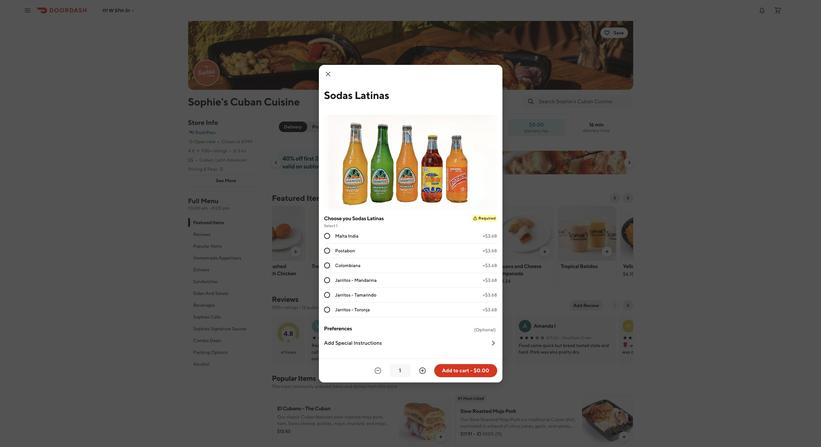 Task type: vqa. For each thing, say whether or not it's contained in the screenshot.
$14.39
no



Task type: describe. For each thing, give the bounding box(es) containing it.
$0.00 inside $0.00 delivery fee
[[529, 121, 544, 128]]

8/9/23
[[546, 335, 559, 340]]

tropical batidos
[[561, 263, 598, 270]]

1 vertical spatial pork
[[510, 417, 520, 422]]

pricing & fees button
[[188, 166, 224, 172]]

of inside slow roasted mojo pork our slow roasted mojo pork is a traditional cuban dish, marinated in a blend of citrus juices, garlic, and spices, then slow-roasted to juicy, tender perfection. it's a flavorful and satisfying option for any meal.
[[504, 424, 508, 429]]

popular items
[[193, 244, 222, 249]]

chicken inside stuffed mashed potato with chicken
[[277, 270, 296, 277]]

next image
[[625, 303, 631, 308]]

grilled chicken breast sandwich $13.43
[[374, 263, 426, 284]]

none radio inside choose you sodas latinas "group"
[[324, 248, 330, 254]]

$15
[[329, 163, 338, 170]]

popular items button
[[188, 240, 264, 252]]

grilled chicken breast sandwich image
[[371, 206, 429, 261]]

latinas inside choose you sodas latinas select 1
[[367, 215, 384, 221]]

items up reviews button
[[213, 220, 224, 225]]

marinated
[[460, 424, 482, 429]]

i
[[554, 323, 556, 329]]

0 horizontal spatial featured items
[[193, 220, 224, 225]]

choose you sodas latinas group
[[324, 215, 497, 317]]

sophies signature sauces button
[[188, 323, 264, 335]]

jarritos for jarritos - mandarina
[[335, 278, 351, 283]]

Current quantity is 1 number field
[[394, 367, 407, 374]]

Item Search search field
[[539, 98, 628, 105]]

1 horizontal spatial previous button of carousel image
[[612, 195, 618, 201]]

2 horizontal spatial a
[[561, 430, 564, 435]]

slow- inside slow roasted mojo pork our slow roasted mojo pork is a traditional cuban dish, marinated in a blend of citrus juices, garlic, and spices, then slow-roasted to juicy, tender perfection. it's a flavorful and satisfying option for any meal.
[[471, 430, 482, 435]]

open
[[194, 139, 206, 144]]

5
[[285, 350, 287, 355]]

tropical batidos button
[[558, 206, 617, 288]]

ratings inside reviews 930+ ratings • 12 public reviews
[[284, 305, 298, 310]]

liked
[[474, 396, 484, 401]]

sophie's cuban cuisine
[[188, 95, 300, 108]]

packing options button
[[188, 347, 264, 358]]

sauces
[[232, 326, 247, 331]]

pork,
[[373, 414, 384, 420]]

dish,
[[566, 417, 576, 422]]

is
[[521, 417, 524, 422]]

- left mandarina
[[352, 278, 354, 283]]

add special instructions button
[[324, 334, 497, 352]]

reviews link
[[272, 295, 298, 304]]

- inside el cubano - the cuban our classic cuban features slow-roasted mojo pork, ham, swiss cheese, pickles, mayo, mustard, and mojo sauce served on crispy cuban bread.
[[302, 406, 304, 412]]

v
[[316, 323, 320, 330]]

with inside stuffed mashed potato with chicken
[[266, 270, 276, 277]]

$$ • cuban, latin american
[[188, 157, 247, 163]]

add for add review
[[574, 303, 583, 308]]

pricing
[[188, 167, 203, 172]]

sandwiches
[[193, 279, 218, 284]]

+$3.68 for jarritos - toronja
[[483, 307, 497, 312]]

pickles,
[[317, 421, 333, 426]]

previous image
[[612, 303, 618, 308]]

0 vertical spatial previous button of carousel image
[[273, 160, 279, 165]]

l
[[344, 323, 347, 329]]

0 vertical spatial latinas
[[355, 89, 389, 101]]

perfection.
[[530, 430, 553, 435]]

+$3.68 for jarritos - tamarindo
[[483, 292, 497, 298]]

it's
[[554, 430, 560, 435]]

preferences
[[324, 325, 352, 332]]

and inside el cubano - the cuban our classic cuban features slow-roasted mojo pork, ham, swiss cheese, pickles, mayo, mustard, and mojo sauce served on crispy cuban bread.
[[366, 421, 374, 426]]

reviews button
[[188, 229, 264, 240]]

0 vertical spatial 930+
[[201, 148, 212, 153]]

group order button
[[338, 122, 373, 132]]

group
[[342, 124, 355, 130]]

decrease quantity by 1 image
[[374, 367, 382, 375]]

and inside popular items the most commonly ordered items and dishes from this store
[[345, 384, 352, 389]]

&
[[204, 167, 207, 172]]

- inside button
[[470, 367, 473, 374]]

sides and salads button
[[188, 288, 264, 299]]

tropical fruit juices button
[[309, 206, 367, 288]]

info
[[206, 119, 218, 126]]

yellow
[[623, 263, 638, 270]]

valid
[[282, 163, 295, 170]]

0 vertical spatial mojo
[[493, 408, 505, 414]]

• right $17.91 on the bottom right of page
[[474, 431, 475, 437]]

111
[[102, 8, 108, 13]]

garlic,
[[535, 424, 548, 429]]

at
[[236, 139, 240, 144]]

stuffed mashed potato with chicken image
[[247, 206, 305, 261]]

+$3.68 for postabon
[[483, 248, 497, 253]]

0 vertical spatial roasted
[[473, 408, 492, 414]]

add for add to cart - $0.00
[[442, 367, 452, 374]]

store info
[[188, 119, 218, 126]]

from
[[367, 384, 377, 389]]

store
[[387, 384, 397, 389]]

• closes at 8 pm
[[218, 139, 252, 144]]

• right now
[[218, 139, 220, 144]]

pm
[[223, 206, 230, 211]]

delivery
[[284, 124, 302, 130]]

popular for popular items the most commonly ordered items and dishes from this store
[[272, 374, 297, 383]]

1 horizontal spatial featured items
[[272, 193, 327, 203]]

increase quantity by 1 image
[[419, 367, 426, 375]]

reviews for reviews 930+ ratings • 12 public reviews
[[272, 295, 298, 304]]

order inside button
[[356, 124, 369, 130]]

our inside el cubano - the cuban our classic cuban features slow-roasted mojo pork, ham, swiss cheese, pickles, mayo, mustard, and mojo sauce served on crispy cuban bread.
[[277, 414, 285, 420]]

public
[[307, 305, 320, 310]]

choose you sodas latinas select 1
[[324, 215, 384, 228]]

0 vertical spatial slow
[[460, 408, 472, 414]]

packing
[[193, 350, 210, 355]]

sodas latinas image
[[434, 206, 492, 261]]

fees
[[208, 167, 217, 172]]

malta
[[335, 233, 347, 239]]

postabon
[[335, 248, 355, 253]]

0 vertical spatial 4.8
[[188, 148, 195, 153]]

in
[[483, 424, 486, 429]]

items inside heading
[[307, 193, 327, 203]]

sophies cafe
[[193, 314, 221, 320]]

• inside reviews 930+ ratings • 12 public reviews
[[299, 305, 301, 310]]

american
[[227, 157, 247, 163]]

0 vertical spatial of
[[281, 350, 284, 355]]

save
[[614, 30, 624, 35]]

menu
[[201, 197, 219, 205]]

tropical fruit juices image
[[309, 206, 367, 261]]

stuffed mashed potato with chicken
[[249, 263, 296, 277]]

mashed
[[268, 263, 286, 270]]

sophies for sophies cafe
[[193, 314, 210, 320]]

fruit
[[331, 263, 342, 270]]

Pickup radio
[[303, 122, 332, 132]]

slow roasted mojo pork our slow roasted mojo pork is a traditional cuban dish, marinated in a blend of citrus juices, garlic, and spices, then slow-roasted to juicy, tender perfection. it's a flavorful and satisfying option for any meal.
[[460, 408, 576, 442]]

more
[[225, 178, 236, 183]]

add item to cart image for sodas latinas image
[[480, 249, 485, 254]]

items inside popular items the most commonly ordered items and dishes from this store
[[298, 374, 316, 383]]

0 vertical spatial sodas
[[324, 89, 353, 101]]

items inside button
[[211, 244, 222, 249]]

40welcome,
[[383, 155, 423, 162]]

on inside el cubano - the cuban our classic cuban features slow-roasted mojo pork, ham, swiss cheese, pickles, mayo, mustard, and mojo sauce served on crispy cuban bread.
[[305, 428, 310, 433]]

items
[[332, 384, 344, 389]]

this
[[378, 384, 386, 389]]

12
[[302, 305, 306, 310]]

most
[[463, 396, 473, 401]]

instructions
[[354, 340, 382, 346]]

traditional
[[529, 417, 550, 422]]

Delivery radio
[[279, 122, 307, 132]]

vernon
[[327, 323, 344, 329]]

reviews
[[321, 305, 337, 310]]

chicken inside grilled chicken breast sandwich $13.43
[[391, 263, 410, 270]]

16
[[589, 122, 594, 128]]

- left toronja
[[352, 307, 354, 312]]

add for add special instructions
[[324, 340, 334, 346]]

1 vertical spatial slow
[[470, 417, 480, 422]]

empanada
[[499, 270, 523, 277]]

40% off first 2 orders up to $10 off with 40welcome, valid on subtotals $15
[[282, 155, 423, 170]]

+$3.68 for malta india
[[483, 233, 497, 239]]

select
[[324, 223, 335, 228]]

• right 8/9/23
[[560, 335, 561, 340]]

jarritos - toronja
[[335, 307, 370, 312]]

meal.
[[538, 437, 549, 442]]

sides and salads
[[193, 291, 229, 296]]

entrees
[[193, 267, 209, 272]]

min
[[595, 122, 604, 128]]

$17.91 •
[[460, 431, 475, 437]]

1 vertical spatial 4.8
[[284, 330, 293, 337]]

required
[[479, 216, 496, 220]]

next button of carousel image
[[625, 195, 631, 201]]

crispy
[[311, 428, 324, 433]]

roasted inside el cubano - the cuban our classic cuban features slow-roasted mojo pork, ham, swiss cheese, pickles, mayo, mustard, and mojo sauce served on crispy cuban bread.
[[345, 414, 361, 420]]

0 horizontal spatial a
[[487, 424, 490, 429]]

ham,
[[277, 421, 287, 426]]

• doordash order
[[560, 335, 592, 340]]



Task type: locate. For each thing, give the bounding box(es) containing it.
our inside slow roasted mojo pork our slow roasted mojo pork is a traditional cuban dish, marinated in a blend of citrus juices, garlic, and spices, then slow-roasted to juicy, tender perfection. it's a flavorful and satisfying option for any meal.
[[460, 417, 469, 422]]

h
[[626, 323, 631, 330]]

1 horizontal spatial popular
[[272, 374, 297, 383]]

tropical left batidos
[[561, 263, 579, 270]]

0 vertical spatial jarritos
[[335, 278, 351, 283]]

1 horizontal spatial 4.8
[[284, 330, 293, 337]]

sodas latinas
[[324, 89, 389, 101]]

1 horizontal spatial slow-
[[471, 430, 482, 435]]

chicken down mashed
[[277, 270, 296, 277]]

0 horizontal spatial add
[[324, 340, 334, 346]]

111 w 57th st button
[[102, 8, 135, 13]]

1 vertical spatial 930+
[[272, 305, 283, 310]]

popular up "homemade"
[[193, 244, 210, 249]]

slow roasted mojo pork image
[[582, 395, 633, 446]]

you
[[343, 215, 351, 221]]

the up cheese,
[[305, 406, 314, 412]]

delivery left fee
[[524, 128, 541, 133]]

to inside slow roasted mojo pork our slow roasted mojo pork is a traditional cuban dish, marinated in a blend of citrus juices, garlic, and spices, then slow-roasted to juicy, tender perfection. it's a flavorful and satisfying option for any meal.
[[499, 430, 503, 435]]

cuban
[[230, 95, 262, 108], [315, 406, 330, 412], [301, 414, 315, 420], [551, 417, 565, 422], [325, 428, 339, 433]]

popular inside button
[[193, 244, 210, 249]]

10:00
[[188, 206, 201, 211]]

bread.
[[339, 428, 353, 433]]

dishes
[[353, 384, 367, 389]]

1 horizontal spatial our
[[460, 417, 469, 422]]

add inside add to cart - $0.00 button
[[442, 367, 452, 374]]

appetizers
[[219, 255, 241, 261]]

1 vertical spatial reviews
[[272, 295, 298, 304]]

delivery inside 16 min delivery time
[[583, 128, 600, 133]]

0 horizontal spatial slow-
[[334, 414, 345, 420]]

citrus
[[509, 424, 520, 429]]

sodas inside choose you sodas latinas select 1
[[352, 215, 366, 221]]

reviews inside reviews 930+ ratings • 12 public reviews
[[272, 295, 298, 304]]

930+ inside reviews 930+ ratings • 12 public reviews
[[272, 305, 283, 310]]

2 horizontal spatial add
[[574, 303, 583, 308]]

el cubano - the cuban our classic cuban features slow-roasted mojo pork, ham, swiss cheese, pickles, mayo, mustard, and mojo sauce served on crispy cuban bread.
[[277, 406, 386, 433]]

0 horizontal spatial roasted
[[345, 414, 361, 420]]

- right cart
[[470, 367, 473, 374]]

previous button of carousel image left "valid"
[[273, 160, 279, 165]]

and
[[514, 263, 523, 270], [345, 384, 352, 389], [366, 421, 374, 426], [549, 424, 556, 429], [479, 437, 487, 442]]

roasted down in
[[482, 430, 498, 435]]

reviews for reviews
[[193, 232, 211, 237]]

closes
[[221, 139, 235, 144]]

ratings down reviews link
[[284, 305, 298, 310]]

0 horizontal spatial the
[[272, 384, 280, 389]]

and right items
[[345, 384, 352, 389]]

sodas right you
[[352, 215, 366, 221]]

juices
[[343, 263, 358, 270]]

0 vertical spatial featured items
[[272, 193, 327, 203]]

latinas
[[355, 89, 389, 101], [367, 215, 384, 221]]

a right is
[[525, 417, 528, 422]]

1 horizontal spatial the
[[305, 406, 314, 412]]

with inside 40% off first 2 orders up to $10 off with 40welcome, valid on subtotals $15
[[370, 155, 382, 162]]

0 vertical spatial $13.43
[[374, 279, 388, 284]]

slow- inside el cubano - the cuban our classic cuban features slow-roasted mojo pork, ham, swiss cheese, pickles, mayo, mustard, and mojo sauce served on crispy cuban bread.
[[334, 414, 345, 420]]

deals
[[210, 338, 221, 343]]

roasted up in
[[481, 417, 498, 422]]

#1 most liked
[[458, 396, 484, 401]]

0 vertical spatial slow-
[[334, 414, 345, 420]]

select promotional banner element
[[443, 174, 462, 186]]

3 jarritos from the top
[[335, 307, 351, 312]]

entrees button
[[188, 264, 264, 276]]

#1
[[458, 396, 462, 401]]

0 horizontal spatial chicken
[[277, 270, 296, 277]]

1 horizontal spatial featured
[[272, 193, 305, 203]]

3 +$3.68 from the top
[[483, 263, 497, 268]]

0 horizontal spatial previous button of carousel image
[[273, 160, 279, 165]]

2 horizontal spatial to
[[499, 430, 503, 435]]

ratings up latin
[[213, 148, 227, 153]]

0 vertical spatial a
[[525, 417, 528, 422]]

reviews down stuffed mashed potato with chicken
[[272, 295, 298, 304]]

and up it's
[[549, 424, 556, 429]]

0 vertical spatial featured
[[272, 193, 305, 203]]

0 horizontal spatial off
[[296, 155, 303, 162]]

roasted up mustard,
[[345, 414, 361, 420]]

1 vertical spatial the
[[305, 406, 314, 412]]

items up the commonly
[[298, 374, 316, 383]]

1 vertical spatial latinas
[[367, 215, 384, 221]]

with right $10
[[370, 155, 382, 162]]

mojo down "pork,"
[[375, 421, 386, 426]]

6 +$3.68 from the top
[[483, 307, 497, 312]]

slow- up mayo, on the bottom left of the page
[[334, 414, 345, 420]]

2 off from the left
[[362, 155, 369, 162]]

4.8 up of 5 stars at the bottom of the page
[[284, 330, 293, 337]]

tamarindo
[[354, 292, 377, 298]]

tropical left 'fruit'
[[312, 263, 330, 270]]

0 horizontal spatial 930+
[[201, 148, 212, 153]]

popular for popular items
[[193, 244, 210, 249]]

sophies inside button
[[193, 314, 210, 320]]

0 vertical spatial sophies
[[193, 314, 210, 320]]

1 vertical spatial previous button of carousel image
[[612, 195, 618, 201]]

0 horizontal spatial of
[[281, 350, 284, 355]]

2 vertical spatial a
[[561, 430, 564, 435]]

add inside add review button
[[574, 303, 583, 308]]

2 tropical from the left
[[561, 263, 579, 270]]

the inside popular items the most commonly ordered items and dishes from this store
[[272, 384, 280, 389]]

slow down most
[[460, 408, 472, 414]]

0 vertical spatial order
[[356, 124, 369, 130]]

to inside button
[[454, 367, 459, 374]]

breast
[[411, 263, 426, 270]]

1 vertical spatial ratings
[[284, 305, 298, 310]]

•
[[218, 139, 220, 144], [229, 148, 231, 153], [195, 157, 197, 163], [299, 305, 301, 310], [560, 335, 561, 340], [474, 431, 475, 437]]

1 delivery from the left
[[583, 128, 600, 133]]

on inside 40% off first 2 orders up to $10 off with 40welcome, valid on subtotals $15
[[296, 163, 302, 170]]

- right 'cubano'
[[302, 406, 304, 412]]

fee
[[542, 128, 549, 133]]

packing options
[[193, 350, 228, 355]]

1 vertical spatial sophies
[[193, 326, 210, 331]]

1 horizontal spatial delivery
[[583, 128, 600, 133]]

- right am
[[209, 206, 211, 211]]

$0.00 up fee
[[529, 121, 544, 128]]

order methods option group
[[279, 122, 332, 132]]

chicken up sandwich
[[391, 263, 410, 270]]

the inside el cubano - the cuban our classic cuban features slow-roasted mojo pork, ham, swiss cheese, pickles, mayo, mustard, and mojo sauce served on crispy cuban bread.
[[305, 406, 314, 412]]

0 horizontal spatial on
[[296, 163, 302, 170]]

on right "valid"
[[296, 163, 302, 170]]

for
[[523, 437, 529, 442]]

open menu image
[[24, 6, 31, 14]]

cuban inside slow roasted mojo pork our slow roasted mojo pork is a traditional cuban dish, marinated in a blend of citrus juices, garlic, and spices, then slow-roasted to juicy, tender perfection. it's a flavorful and satisfying option for any meal.
[[551, 417, 565, 422]]

1
[[336, 223, 338, 228]]

and up 'empanada'
[[514, 263, 523, 270]]

+$3.68 for jarritos - mandarina
[[483, 278, 497, 283]]

• right $$
[[195, 157, 197, 163]]

sandwiches button
[[188, 276, 264, 288]]

1 vertical spatial of
[[504, 424, 508, 429]]

sauce
[[277, 428, 289, 433]]

0 horizontal spatial mojo
[[362, 414, 372, 420]]

1 vertical spatial roasted
[[481, 417, 498, 422]]

930+ down reviews link
[[272, 305, 283, 310]]

1 horizontal spatial tropical
[[561, 263, 579, 270]]

jarritos up jarritos - toronja
[[335, 292, 351, 298]]

close sodas latinas image
[[324, 70, 332, 78]]

sophies cafe button
[[188, 311, 264, 323]]

sophie's cuban cuisine image
[[188, 21, 633, 90], [194, 60, 219, 85]]

add item to cart image for stuffed mashed potato with chicken image
[[293, 249, 298, 254]]

jarritos for jarritos - tamarindo
[[335, 292, 351, 298]]

1 horizontal spatial $13.43
[[374, 279, 388, 284]]

1 vertical spatial mojo
[[499, 417, 510, 422]]

of up juicy,
[[504, 424, 508, 429]]

featured inside heading
[[272, 193, 305, 203]]

1 horizontal spatial 930+
[[272, 305, 283, 310]]

to up satisfying
[[499, 430, 503, 435]]

0 horizontal spatial delivery
[[524, 128, 541, 133]]

add inside add special instructions button
[[324, 340, 334, 346]]

el cubano - the cuban image
[[399, 395, 450, 446]]

$17.91
[[460, 431, 472, 437]]

1 vertical spatial featured items
[[193, 220, 224, 225]]

0 vertical spatial ratings
[[213, 148, 227, 153]]

0 vertical spatial mojo
[[362, 414, 372, 420]]

yellow rice image
[[620, 206, 679, 261]]

sophies for sophies signature sauces
[[193, 326, 210, 331]]

1 horizontal spatial with
[[370, 155, 382, 162]]

of left '5'
[[281, 350, 284, 355]]

1 tropical from the left
[[312, 263, 330, 270]]

reviews up popular items in the left bottom of the page
[[193, 232, 211, 237]]

add item to cart image
[[293, 249, 298, 254], [355, 249, 360, 254], [480, 249, 485, 254], [542, 249, 547, 254], [438, 434, 443, 440], [621, 434, 627, 440]]

2 vertical spatial add
[[442, 367, 452, 374]]

add left special
[[324, 340, 334, 346]]

mi
[[241, 148, 246, 153]]

4.8 up $$
[[188, 148, 195, 153]]

0 horizontal spatial featured
[[193, 220, 212, 225]]

1 horizontal spatial chicken
[[391, 263, 410, 270]]

amanda i
[[534, 323, 556, 329]]

malta india
[[335, 233, 359, 239]]

$13.43 down ham,
[[277, 429, 290, 434]]

1 vertical spatial order
[[581, 335, 592, 340]]

1 vertical spatial sodas
[[352, 215, 366, 221]]

of
[[281, 350, 284, 355], [504, 424, 508, 429]]

tropical fruit juices
[[312, 263, 358, 270]]

pm
[[245, 139, 252, 144]]

0 vertical spatial chicken
[[391, 263, 410, 270]]

0 vertical spatial reviews
[[193, 232, 211, 237]]

featured down "valid"
[[272, 193, 305, 203]]

on
[[296, 163, 302, 170], [305, 428, 310, 433]]

off left first
[[296, 155, 303, 162]]

None radio
[[324, 248, 330, 254]]

pickup
[[312, 124, 327, 130]]

2 vertical spatial jarritos
[[335, 307, 351, 312]]

previous button of carousel image left next button of carousel image
[[612, 195, 618, 201]]

$13.43 inside grilled chicken breast sandwich $13.43
[[374, 279, 388, 284]]

1 horizontal spatial roasted
[[482, 430, 498, 435]]

sophies down beverages
[[193, 314, 210, 320]]

8:00
[[212, 206, 222, 211]]

tropical batidos image
[[558, 206, 616, 261]]

0 vertical spatial with
[[370, 155, 382, 162]]

0 vertical spatial on
[[296, 163, 302, 170]]

0 horizontal spatial tropical
[[312, 263, 330, 270]]

to inside 40% off first 2 orders up to $10 off with 40welcome, valid on subtotals $15
[[345, 155, 350, 162]]

1 horizontal spatial order
[[581, 335, 592, 340]]

the left the most
[[272, 384, 280, 389]]

previous button of carousel image
[[273, 160, 279, 165], [612, 195, 618, 201]]

$0.00 right cart
[[474, 367, 489, 374]]

next button of carousel image
[[627, 160, 632, 165]]

add item to cart image for "tropical fruit juices" image
[[355, 249, 360, 254]]

featured
[[272, 193, 305, 203], [193, 220, 212, 225]]

0 vertical spatial the
[[272, 384, 280, 389]]

$13.43 down sandwich
[[374, 279, 388, 284]]

1 horizontal spatial mojo
[[375, 421, 386, 426]]

4 +$3.68 from the top
[[483, 278, 497, 283]]

1 vertical spatial a
[[487, 424, 490, 429]]

1 vertical spatial $0.00
[[474, 367, 489, 374]]

None radio
[[324, 233, 330, 239], [324, 262, 330, 268], [324, 277, 330, 283], [324, 292, 330, 298], [324, 307, 330, 313], [324, 233, 330, 239], [324, 262, 330, 268], [324, 277, 330, 283], [324, 292, 330, 298], [324, 307, 330, 313]]

popular items the most commonly ordered items and dishes from this store
[[272, 374, 397, 389]]

first
[[304, 155, 314, 162]]

with down mashed
[[266, 270, 276, 277]]

1 horizontal spatial a
[[525, 417, 528, 422]]

1 vertical spatial $13.43
[[277, 429, 290, 434]]

16 min delivery time
[[583, 122, 610, 133]]

st
[[125, 8, 130, 13]]

0 horizontal spatial with
[[266, 270, 276, 277]]

our up ham,
[[277, 414, 285, 420]]

delivery left time
[[583, 128, 600, 133]]

0 items, open order cart image
[[774, 6, 782, 14]]

popular up the most
[[272, 374, 297, 383]]

jarritos up l
[[335, 307, 351, 312]]

popular inside popular items the most commonly ordered items and dishes from this store
[[272, 374, 297, 383]]

reviews inside button
[[193, 232, 211, 237]]

mojo left "pork,"
[[362, 414, 372, 420]]

1 vertical spatial to
[[454, 367, 459, 374]]

2
[[315, 155, 318, 162]]

1 horizontal spatial off
[[362, 155, 369, 162]]

and down "pork,"
[[366, 421, 374, 426]]

guava
[[499, 263, 514, 270]]

guava and cheese empanada image
[[496, 206, 554, 261]]

featured down am
[[193, 220, 212, 225]]

add item to cart image
[[604, 249, 610, 254]]

- left tamarindo
[[352, 292, 354, 298]]

store
[[188, 119, 205, 126]]

a right it's
[[561, 430, 564, 435]]

2 jarritos from the top
[[335, 292, 351, 298]]

to right up
[[345, 155, 350, 162]]

slow- down marinated at the bottom right of the page
[[471, 430, 482, 435]]

sophies inside button
[[193, 326, 210, 331]]

0 vertical spatial $0.00
[[529, 121, 544, 128]]

homemade appetizers button
[[188, 252, 264, 264]]

1 off from the left
[[296, 155, 303, 162]]

slow
[[460, 408, 472, 414], [470, 417, 480, 422]]

items up choose
[[307, 193, 327, 203]]

- inside 'full menu 10:00 am - 8:00 pm'
[[209, 206, 211, 211]]

a right in
[[487, 424, 490, 429]]

our up marinated at the bottom right of the page
[[460, 417, 469, 422]]

notification bell image
[[758, 6, 766, 14]]

then
[[460, 430, 470, 435]]

and inside 'guava and cheese empanada $4.24'
[[514, 263, 523, 270]]

classic
[[286, 414, 300, 420]]

beverages
[[193, 303, 215, 308]]

delivery inside $0.00 delivery fee
[[524, 128, 541, 133]]

930+ up cuban,
[[201, 148, 212, 153]]

1 horizontal spatial $0.00
[[529, 121, 544, 128]]

cart
[[460, 367, 469, 374]]

popular
[[193, 244, 210, 249], [272, 374, 297, 383]]

off right $10
[[362, 155, 369, 162]]

jarritos down 'fruit'
[[335, 278, 351, 283]]

2 sophies from the top
[[193, 326, 210, 331]]

a
[[525, 417, 528, 422], [487, 424, 490, 429], [561, 430, 564, 435]]

+$3.68 for colombiana
[[483, 263, 497, 268]]

930+ ratings •
[[201, 148, 231, 153]]

4.8
[[188, 148, 195, 153], [284, 330, 293, 337]]

0 vertical spatial popular
[[193, 244, 210, 249]]

tropical for tropical batidos
[[561, 263, 579, 270]]

and down in
[[479, 437, 487, 442]]

blend
[[491, 424, 503, 429]]

sodas down close sodas latinas image
[[324, 89, 353, 101]]

featured items heading
[[272, 193, 327, 203]]

0.3 mi
[[233, 148, 246, 153]]

doordash
[[562, 335, 580, 340]]

1 vertical spatial on
[[305, 428, 310, 433]]

5 +$3.68 from the top
[[483, 292, 497, 298]]

sophies up "combo"
[[193, 326, 210, 331]]

• left 0.3
[[229, 148, 231, 153]]

1 +$3.68 from the top
[[483, 233, 497, 239]]

add item to cart image for guava and cheese empanada image
[[542, 249, 547, 254]]

jarritos for jarritos - toronja
[[335, 307, 351, 312]]

sodas latinas dialog
[[319, 65, 502, 382]]

order right group
[[356, 124, 369, 130]]

items up homemade appetizers
[[211, 244, 222, 249]]

0 horizontal spatial order
[[356, 124, 369, 130]]

• left 12
[[299, 305, 301, 310]]

salads
[[215, 291, 229, 296]]

special
[[335, 340, 353, 346]]

$10
[[351, 155, 361, 162]]

am
[[202, 206, 208, 211]]

$0.00 inside button
[[474, 367, 489, 374]]

0 horizontal spatial our
[[277, 414, 285, 420]]

0 horizontal spatial ratings
[[213, 148, 227, 153]]

roasted
[[345, 414, 361, 420], [482, 430, 498, 435]]

111 w 57th st
[[102, 8, 130, 13]]

1 vertical spatial with
[[266, 270, 276, 277]]

0 vertical spatial roasted
[[345, 414, 361, 420]]

0 horizontal spatial to
[[345, 155, 350, 162]]

roasted down liked in the bottom right of the page
[[473, 408, 492, 414]]

1 vertical spatial chicken
[[277, 270, 296, 277]]

sophie's
[[188, 95, 228, 108]]

review
[[584, 303, 599, 308]]

2 vertical spatial to
[[499, 430, 503, 435]]

items
[[307, 193, 327, 203], [213, 220, 224, 225], [211, 244, 222, 249], [298, 374, 316, 383]]

stuffed
[[249, 263, 267, 270]]

2 delivery from the left
[[524, 128, 541, 133]]

cuban,
[[199, 157, 214, 163]]

add to cart - $0.00
[[442, 367, 489, 374]]

ordered
[[315, 384, 331, 389]]

0 vertical spatial pork
[[506, 408, 516, 414]]

0 vertical spatial to
[[345, 155, 350, 162]]

on down cheese,
[[305, 428, 310, 433]]

order right doordash
[[581, 335, 592, 340]]

to left cart
[[454, 367, 459, 374]]

0 horizontal spatial $0.00
[[474, 367, 489, 374]]

1 jarritos from the top
[[335, 278, 351, 283]]

roasted inside slow roasted mojo pork our slow roasted mojo pork is a traditional cuban dish, marinated in a blend of citrus juices, garlic, and spices, then slow-roasted to juicy, tender perfection. it's a flavorful and satisfying option for any meal.
[[482, 430, 498, 435]]

1 vertical spatial jarritos
[[335, 292, 351, 298]]

tropical for tropical fruit juices
[[312, 263, 330, 270]]

1 sophies from the top
[[193, 314, 210, 320]]

add left the review
[[574, 303, 583, 308]]

subtotals
[[303, 163, 327, 170]]

slow up marinated at the bottom right of the page
[[470, 417, 480, 422]]

cafe
[[211, 314, 221, 320]]

0 horizontal spatial 4.8
[[188, 148, 195, 153]]

1 vertical spatial featured
[[193, 220, 212, 225]]

cheese,
[[301, 421, 316, 426]]

roasted
[[473, 408, 492, 414], [481, 417, 498, 422]]

2 +$3.68 from the top
[[483, 248, 497, 253]]

1 horizontal spatial to
[[454, 367, 459, 374]]

add left cart
[[442, 367, 452, 374]]

add special instructions
[[324, 340, 382, 346]]

$6.15
[[623, 271, 635, 277]]

alcohol
[[193, 362, 209, 367]]

1 vertical spatial popular
[[272, 374, 297, 383]]

1 vertical spatial add
[[324, 340, 334, 346]]

see
[[216, 178, 224, 183]]

cheese
[[524, 263, 542, 270]]



